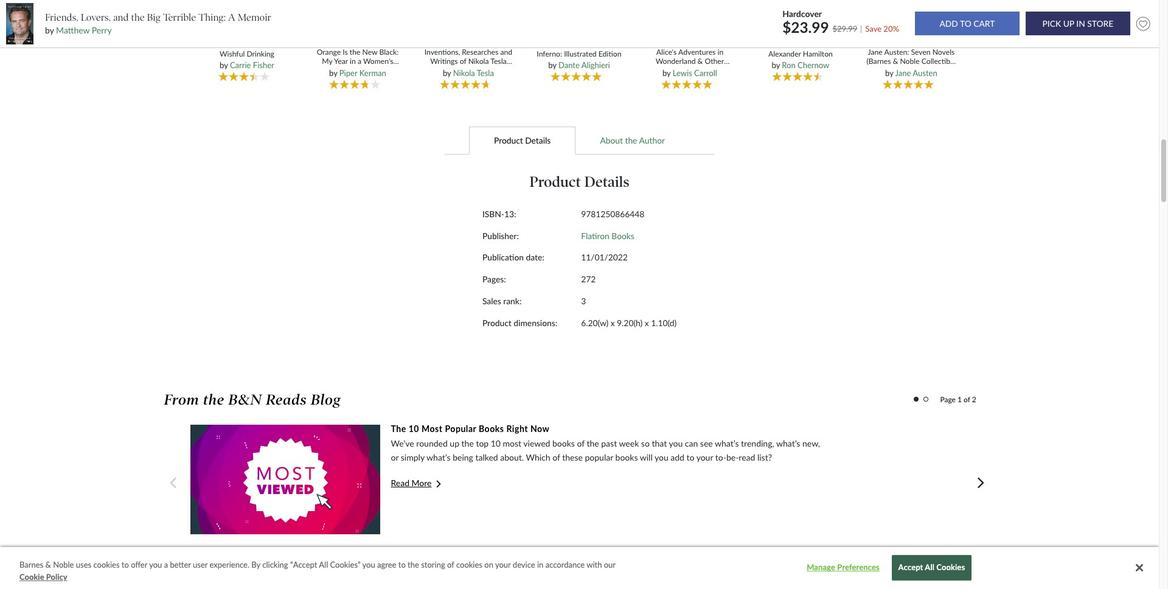Task type: locate. For each thing, give the bounding box(es) containing it.
noble inside the 'jane austen: seven novels (barnes & noble collectible editions)'
[[901, 57, 920, 66]]

memoir
[[238, 11, 272, 23]]

books up the these
[[553, 438, 575, 449]]

of inside barnes & noble uses cookies to offer you a better user experience. by clicking "accept all cookies" you agree to the storing of cookies on your device in accordance with our cookie policy
[[448, 560, 455, 570]]

noble down other on the right
[[709, 66, 729, 75]]

0 horizontal spatial all
[[319, 560, 328, 570]]

and for lovers,
[[113, 11, 129, 23]]

2 horizontal spatial to
[[687, 453, 695, 463]]

0 vertical spatial jane
[[868, 48, 883, 57]]

9.20(h)
[[617, 318, 643, 328]]

2 horizontal spatial in
[[718, 48, 724, 57]]

policy
[[46, 572, 67, 582]]

noble down 'researches'
[[458, 66, 477, 75]]

you left agree
[[363, 560, 375, 570]]

what's down rounded
[[427, 453, 451, 463]]

by down austen:
[[886, 68, 894, 78]]

$23.99
[[783, 18, 830, 36]]

in up other on the right
[[718, 48, 724, 57]]

1 vertical spatial your
[[496, 560, 511, 570]]

week
[[619, 438, 639, 449]]

6.20(w)
[[582, 318, 609, 328]]

0 horizontal spatial a
[[164, 560, 168, 570]]

0 vertical spatial a
[[358, 57, 362, 66]]

in inside barnes & noble uses cookies to offer you a better user experience. by clicking "accept all cookies" you agree to the storing of cookies on your device in accordance with our cookie policy
[[538, 560, 544, 570]]

a up prison
[[358, 57, 362, 66]]

in up prison
[[350, 57, 356, 66]]

& down austen:
[[894, 57, 899, 66]]

2 vertical spatial product
[[483, 318, 512, 328]]

"accept
[[290, 560, 317, 570]]

and inside 'friends, lovers, and the big terrible thing: a memoir by matthew perry'
[[113, 11, 129, 23]]

nikola down writings
[[453, 68, 475, 78]]

editions) inside alice's adventures in wonderland & other stories (barnes & noble collectible editions)
[[695, 75, 723, 85]]

nikola inside the inventions, researches and writings of nikola tesla (barnes & noble collectible editions)
[[469, 57, 489, 66]]

2 horizontal spatial editions)
[[898, 66, 926, 75]]

up
[[450, 438, 460, 449]]

by down the wishful
[[220, 60, 228, 70]]

big
[[147, 11, 161, 23]]

wishful drinking element
[[192, 0, 305, 91]]

add to wishlist image
[[1134, 14, 1154, 34]]

2 x from the left
[[645, 318, 649, 328]]

by inside inferno: illustrated edition by dante alighieri
[[549, 60, 557, 70]]

product dimensions:
[[483, 318, 558, 328]]

0 horizontal spatial books
[[479, 424, 504, 434]]

1 horizontal spatial in
[[538, 560, 544, 570]]

all right accept
[[926, 563, 935, 573]]

2 horizontal spatial (barnes
[[867, 57, 892, 66]]

1 vertical spatial and
[[501, 48, 513, 57]]

of up the by nikola tesla
[[460, 57, 467, 66]]

hamilton
[[804, 49, 833, 58]]

and right 'researches'
[[501, 48, 513, 57]]

by inside jane austen: seven novels (barnes & noble collectible editions) element
[[886, 68, 894, 78]]

10 right the
[[409, 424, 419, 434]]

inferno:
[[537, 49, 563, 58]]

1 vertical spatial books
[[479, 424, 504, 434]]

read more link
[[391, 478, 872, 489]]

0 horizontal spatial jane
[[868, 48, 883, 57]]

books
[[553, 438, 575, 449], [616, 453, 638, 463]]

by down friends,
[[45, 25, 54, 35]]

collectible inside the 'jane austen: seven novels (barnes & noble collectible editions)'
[[922, 57, 957, 66]]

collectible inside alice's adventures in wonderland & other stories (barnes & noble collectible editions)
[[658, 75, 693, 85]]

friends, lovers, and the big terrible thing: a memoir by matthew perry
[[45, 11, 272, 35]]

0 vertical spatial and
[[113, 11, 129, 23]]

&
[[698, 57, 703, 66], [894, 57, 899, 66], [450, 66, 456, 75], [702, 66, 707, 75], [45, 560, 51, 570]]

0 vertical spatial your
[[697, 453, 714, 463]]

1 horizontal spatial details
[[585, 173, 630, 191]]

in inside orange is the new black: my year in a women's prison
[[350, 57, 356, 66]]

carrie fisher link
[[230, 60, 274, 70]]

(barnes
[[867, 57, 892, 66], [424, 66, 448, 75], [676, 66, 700, 75]]

(barnes inside the inventions, researches and writings of nikola tesla (barnes & noble collectible editions)
[[424, 66, 448, 75]]

manage preferences button
[[806, 556, 882, 580]]

0 horizontal spatial collectible
[[479, 66, 513, 75]]

0 vertical spatial books
[[553, 438, 575, 449]]

collectible down 'researches'
[[479, 66, 513, 75]]

272
[[582, 274, 596, 284]]

0 horizontal spatial your
[[496, 560, 511, 570]]

cookies right uses
[[93, 560, 120, 570]]

cookies left on
[[457, 560, 483, 570]]

collectible down stories
[[658, 75, 693, 85]]

noble inside the inventions, researches and writings of nikola tesla (barnes & noble collectible editions)
[[458, 66, 477, 75]]

you down the that
[[655, 453, 669, 463]]

in right "device"
[[538, 560, 544, 570]]

wishful drinking link
[[202, 49, 292, 58]]

noble up by jane austen
[[901, 57, 920, 66]]

read more
[[391, 478, 432, 489]]

editions) inside the 'jane austen: seven novels (barnes & noble collectible editions)'
[[898, 66, 926, 75]]

jane down austen:
[[896, 68, 912, 78]]

kerman
[[360, 68, 386, 78]]

to right "add"
[[687, 453, 695, 463]]

1 horizontal spatial jane
[[896, 68, 912, 78]]

1 horizontal spatial editions)
[[695, 75, 723, 85]]

the right is
[[350, 48, 361, 57]]

0 horizontal spatial details
[[526, 135, 551, 145]]

and right lovers,
[[113, 11, 129, 23]]

inferno: illustrated edition link
[[534, 49, 625, 58]]

author
[[640, 135, 665, 145]]

10
[[409, 424, 419, 434], [491, 438, 501, 449]]

tesla
[[491, 57, 507, 66], [477, 68, 494, 78]]

2 horizontal spatial collectible
[[922, 57, 957, 66]]

books up top
[[479, 424, 504, 434]]

1 horizontal spatial 10
[[491, 438, 501, 449]]

0 horizontal spatial (barnes
[[424, 66, 448, 75]]

to left the "offer"
[[122, 560, 129, 570]]

0 horizontal spatial what's
[[427, 453, 451, 463]]

friends, lovers, and the big terrible thing: a memoir image
[[6, 3, 33, 45]]

1 vertical spatial jane
[[896, 68, 912, 78]]

see
[[701, 438, 713, 449]]

flatiron
[[582, 231, 610, 241]]

of
[[460, 57, 467, 66], [964, 395, 971, 404], [577, 438, 585, 449], [553, 453, 560, 463], [448, 560, 455, 570]]

what's left new,
[[777, 438, 801, 449]]

prison
[[348, 66, 368, 75]]

your down see
[[697, 453, 714, 463]]

2 cookies from the left
[[457, 560, 483, 570]]

noble up policy
[[53, 560, 74, 570]]

alexander hamilton by ron chernow
[[769, 49, 833, 70]]

1 horizontal spatial your
[[697, 453, 714, 463]]

the right from
[[203, 391, 225, 408]]

matthew perry link
[[56, 25, 112, 35]]

to right agree
[[399, 560, 406, 570]]

seven
[[912, 48, 931, 57]]

1 horizontal spatial books
[[612, 231, 635, 241]]

rank:
[[504, 296, 522, 306]]

your right on
[[496, 560, 511, 570]]

simply
[[401, 453, 425, 463]]

you right the "offer"
[[149, 560, 162, 570]]

collectible for by lewis carroll
[[658, 75, 693, 85]]

the left big
[[131, 11, 145, 23]]

a for women's
[[358, 57, 362, 66]]

0 horizontal spatial and
[[113, 11, 129, 23]]

noble inside barnes & noble uses cookies to offer you a better user experience. by clicking "accept all cookies" you agree to the storing of cookies on your device in accordance with our cookie policy
[[53, 560, 74, 570]]

editions) for by lewis carroll
[[695, 75, 723, 85]]

1 horizontal spatial (barnes
[[676, 66, 700, 75]]

and inside the inventions, researches and writings of nikola tesla (barnes & noble collectible editions)
[[501, 48, 513, 57]]

of right storing
[[448, 560, 455, 570]]

flatiron books
[[582, 231, 635, 241]]

1 horizontal spatial all
[[926, 563, 935, 573]]

the right about
[[626, 135, 638, 145]]

1 vertical spatial product details
[[530, 173, 630, 191]]

1 vertical spatial a
[[164, 560, 168, 570]]

0 vertical spatial product details
[[494, 135, 551, 145]]

1 horizontal spatial x
[[645, 318, 649, 328]]

2 horizontal spatial what's
[[777, 438, 801, 449]]

to
[[687, 453, 695, 463], [122, 560, 129, 570], [399, 560, 406, 570]]

books down "week" at right
[[616, 453, 638, 463]]

1 x from the left
[[611, 318, 615, 328]]

& up cookie policy link
[[45, 560, 51, 570]]

10 right top
[[491, 438, 501, 449]]

to inside the 10 most popular books right now we've rounded up the top 10 most viewed books of the past week so that you can see what's trending, what's new, or simply what's being talked about. which of these popular books will you add to your to-be-read list?
[[687, 453, 695, 463]]

with
[[587, 560, 602, 570]]

right
[[507, 424, 528, 434]]

all inside barnes & noble uses cookies to offer you a better user experience. by clicking "accept all cookies" you agree to the storing of cookies on your device in accordance with our cookie policy
[[319, 560, 328, 570]]

austen
[[913, 68, 938, 78]]

the left storing
[[408, 560, 419, 570]]

books
[[612, 231, 635, 241], [479, 424, 504, 434]]

we've
[[391, 438, 414, 449]]

accept all cookies
[[899, 563, 966, 573]]

& down writings
[[450, 66, 456, 75]]

1 vertical spatial 10
[[491, 438, 501, 449]]

alice's adventures in wonderland & other stories (barnes & noble collectible editions) link
[[645, 48, 735, 85]]

viewed
[[524, 438, 551, 449]]

the inside 'friends, lovers, and the big terrible thing: a memoir by matthew perry'
[[131, 11, 145, 23]]

0 vertical spatial books
[[612, 231, 635, 241]]

new
[[363, 48, 378, 57]]

x left 1.10(d)
[[645, 318, 649, 328]]

nikola down 'researches'
[[469, 57, 489, 66]]

collectible down novels
[[922, 57, 957, 66]]

a left the better
[[164, 560, 168, 570]]

1 horizontal spatial collectible
[[658, 75, 693, 85]]

storing
[[421, 560, 445, 570]]

0 horizontal spatial 10
[[409, 424, 419, 434]]

all right "accept
[[319, 560, 328, 570]]

1 horizontal spatial what's
[[715, 438, 739, 449]]

1 horizontal spatial a
[[358, 57, 362, 66]]

books down the 9781250866448
[[612, 231, 635, 241]]

(barnes inside alice's adventures in wonderland & other stories (barnes & noble collectible editions)
[[676, 66, 700, 75]]

1.10(d)
[[652, 318, 677, 328]]

jane left austen:
[[868, 48, 883, 57]]

option
[[191, 423, 932, 534]]

1 horizontal spatial and
[[501, 48, 513, 57]]

page
[[941, 395, 956, 404]]

better
[[170, 560, 191, 570]]

1 vertical spatial books
[[616, 453, 638, 463]]

thing:
[[199, 11, 226, 23]]

editions) inside the inventions, researches and writings of nikola tesla (barnes & noble collectible editions)
[[455, 75, 483, 85]]

a inside barnes & noble uses cookies to offer you a better user experience. by clicking "accept all cookies" you agree to the storing of cookies on your device in accordance with our cookie policy
[[164, 560, 168, 570]]

collectible
[[922, 57, 957, 66], [479, 66, 513, 75], [658, 75, 693, 85]]

publication
[[483, 252, 524, 263]]

what's
[[715, 438, 739, 449], [777, 438, 801, 449], [427, 453, 451, 463]]

by down "wonderland"
[[663, 68, 671, 78]]

x left 9.20(h) at the right bottom
[[611, 318, 615, 328]]

0 horizontal spatial editions)
[[455, 75, 483, 85]]

by inside alexander hamilton by ron chernow
[[772, 60, 781, 70]]

(barnes inside the 'jane austen: seven novels (barnes & noble collectible editions)'
[[867, 57, 892, 66]]

you up "add"
[[669, 438, 683, 449]]

(barnes for by lewis carroll
[[676, 66, 700, 75]]

option containing the 10 most popular books right now
[[191, 423, 932, 534]]

what's up 'be-'
[[715, 438, 739, 449]]

0 horizontal spatial cookies
[[93, 560, 120, 570]]

dante
[[559, 60, 580, 70]]

alice's adventures in wonderland & other stories (barnes & noble collectible editions)
[[652, 48, 729, 85]]

0 horizontal spatial x
[[611, 318, 615, 328]]

of inside the inventions, researches and writings of nikola tesla (barnes & noble collectible editions)
[[460, 57, 467, 66]]

a for better
[[164, 560, 168, 570]]

tab list
[[170, 126, 990, 154]]

by left ron
[[772, 60, 781, 70]]

a inside orange is the new black: my year in a women's prison
[[358, 57, 362, 66]]

barnes
[[19, 560, 43, 570]]

b&n reads blog
[[228, 391, 341, 408]]

product details tab panel
[[367, 154, 793, 358]]

0 horizontal spatial to
[[122, 560, 129, 570]]

by down inferno:
[[549, 60, 557, 70]]

0 horizontal spatial in
[[350, 57, 356, 66]]

1 vertical spatial product
[[530, 173, 581, 191]]

alexander
[[769, 49, 802, 58]]

0 vertical spatial details
[[526, 135, 551, 145]]

1 horizontal spatial cookies
[[457, 560, 483, 570]]

subjects
[[220, 569, 276, 586]]

by
[[252, 560, 261, 570]]

jane
[[868, 48, 883, 57], [896, 68, 912, 78]]

accordance
[[546, 560, 585, 570]]

0 vertical spatial nikola
[[469, 57, 489, 66]]

by lewis carroll
[[663, 68, 718, 78]]

books inside product details tab panel
[[612, 231, 635, 241]]

1 vertical spatial details
[[585, 173, 630, 191]]

your inside the 10 most popular books right now we've rounded up the top 10 most viewed books of the past week so that you can see what's trending, what's new, or simply what's being talked about. which of these popular books will you add to your to-be-read list?
[[697, 453, 714, 463]]

None submit
[[916, 12, 1020, 36], [1026, 12, 1131, 36], [916, 12, 1020, 36], [1026, 12, 1131, 36]]

0 vertical spatial tesla
[[491, 57, 507, 66]]

& down other on the right
[[702, 66, 707, 75]]

collectible inside the inventions, researches and writings of nikola tesla (barnes & noble collectible editions)
[[479, 66, 513, 75]]

trending,
[[742, 438, 775, 449]]

your inside barnes & noble uses cookies to offer you a better user experience. by clicking "accept all cookies" you agree to the storing of cookies on your device in accordance with our cookie policy
[[496, 560, 511, 570]]



Task type: vqa. For each thing, say whether or not it's contained in the screenshot.
Automatically to the left
no



Task type: describe. For each thing, give the bounding box(es) containing it.
perry
[[92, 25, 112, 35]]

dante alighieri link
[[559, 60, 610, 70]]

noble inside alice's adventures in wonderland & other stories (barnes & noble collectible editions)
[[709, 66, 729, 75]]

the
[[391, 424, 407, 434]]

experience.
[[210, 560, 250, 570]]

cookies
[[937, 563, 966, 573]]

friends,
[[45, 11, 78, 23]]

save 20%
[[866, 23, 900, 33]]

austen:
[[885, 48, 910, 57]]

agree
[[377, 560, 397, 570]]

the right up on the bottom
[[462, 438, 474, 449]]

writings
[[431, 57, 458, 66]]

& inside the 'jane austen: seven novels (barnes & noble collectible editions)'
[[894, 57, 899, 66]]

& down adventures
[[698, 57, 703, 66]]

isbn-
[[483, 209, 505, 219]]

0 vertical spatial 10
[[409, 424, 419, 434]]

by down writings
[[443, 68, 451, 78]]

novels
[[933, 48, 955, 57]]

lewis carroll link
[[673, 68, 718, 78]]

other
[[705, 57, 725, 66]]

researches
[[462, 48, 499, 57]]

and for researches
[[501, 48, 513, 57]]

details inside tab panel
[[585, 173, 630, 191]]

read
[[739, 453, 756, 463]]

tesla inside the inventions, researches and writings of nikola tesla (barnes & noble collectible editions)
[[491, 57, 507, 66]]

that
[[652, 438, 667, 449]]

9781250866448
[[582, 209, 645, 219]]

carroll
[[695, 68, 718, 78]]

read
[[391, 478, 410, 489]]

1 vertical spatial nikola
[[453, 68, 475, 78]]

so
[[642, 438, 650, 449]]

the inside barnes & noble uses cookies to offer you a better user experience. by clicking "accept all cookies" you agree to the storing of cookies on your device in accordance with our cookie policy
[[408, 560, 419, 570]]

cookie policy link
[[19, 571, 67, 583]]

jane austen: seven novels (barnes & noble collectible editions)
[[867, 48, 957, 75]]

wishful
[[220, 49, 245, 58]]

product details inside product details link
[[494, 135, 551, 145]]

privacy alert dialog
[[0, 547, 1160, 589]]

talked
[[476, 453, 498, 463]]

of right 1 on the bottom of the page
[[964, 395, 971, 404]]

preferences
[[838, 563, 880, 573]]

ron chernow link
[[783, 60, 830, 70]]

orange
[[317, 48, 341, 57]]

(barnes for by nikola tesla
[[424, 66, 448, 75]]

page 1 of 2
[[941, 395, 977, 404]]

piper
[[340, 68, 358, 78]]

the inside orange is the new black: my year in a women's prison
[[350, 48, 361, 57]]

inventions,
[[425, 48, 460, 57]]

& inside the inventions, researches and writings of nikola tesla (barnes & noble collectible editions)
[[450, 66, 456, 75]]

6.20(w) x 9.20(h) x 1.10(d)
[[582, 318, 677, 328]]

editions) for by nikola tesla
[[455, 75, 483, 85]]

product details link
[[470, 126, 576, 154]]

the up popular
[[587, 438, 599, 449]]

terrible
[[163, 11, 196, 23]]

manage
[[807, 563, 836, 573]]

rounded
[[417, 438, 448, 449]]

publication date:
[[483, 252, 545, 263]]

1 cookies from the left
[[93, 560, 120, 570]]

alighieri
[[582, 60, 610, 70]]

tab list containing product details
[[170, 126, 990, 154]]

jane austen: seven novels (barnes & noble collectible editions) link
[[867, 48, 957, 75]]

past
[[602, 438, 617, 449]]

cookie
[[19, 572, 44, 582]]

collectible for by nikola tesla
[[479, 66, 513, 75]]

jane austen: seven novels (barnes & noble collectible editions) element
[[857, 0, 970, 91]]

by inside 'friends, lovers, and the big terrible thing: a memoir by matthew perry'
[[45, 25, 54, 35]]

is
[[343, 48, 348, 57]]

inventions, researches and writings of nikola tesla (barnes & noble collectible editions)
[[424, 48, 513, 85]]

$23.99 $29.99
[[783, 18, 858, 36]]

ron
[[783, 60, 796, 70]]

the 10 most popular books right now link
[[391, 423, 550, 435]]

black:
[[380, 48, 399, 57]]

1
[[958, 395, 963, 404]]

popular
[[585, 453, 614, 463]]

of up the these
[[577, 438, 585, 449]]

0 horizontal spatial books
[[553, 438, 575, 449]]

wishful drinking by carrie fisher
[[220, 49, 275, 70]]

alexander hamilton element
[[746, 0, 859, 91]]

product details inside product details tab panel
[[530, 173, 630, 191]]

2
[[973, 395, 977, 404]]

sales rank:
[[483, 296, 522, 306]]

drinking
[[247, 49, 275, 58]]

date:
[[526, 252, 545, 263]]

on
[[485, 560, 494, 570]]

the 10 most popular books right now image
[[191, 425, 381, 534]]

hardcover
[[783, 8, 823, 19]]

barnes & noble uses cookies to offer you a better user experience. by clicking "accept all cookies" you agree to the storing of cookies on your device in accordance with our cookie policy
[[19, 560, 616, 582]]

& inside barnes & noble uses cookies to offer you a better user experience. by clicking "accept all cookies" you agree to the storing of cookies on your device in accordance with our cookie policy
[[45, 560, 51, 570]]

device
[[513, 560, 536, 570]]

can
[[685, 438, 698, 449]]

our
[[604, 560, 616, 570]]

13:
[[505, 209, 517, 219]]

pages:
[[483, 274, 506, 284]]

add
[[671, 453, 685, 463]]

wonderland
[[656, 57, 696, 66]]

sales
[[483, 296, 502, 306]]

dimensions:
[[514, 318, 558, 328]]

now
[[531, 424, 550, 434]]

more
[[412, 478, 432, 489]]

of left the these
[[553, 453, 560, 463]]

in inside alice's adventures in wonderland & other stories (barnes & noble collectible editions)
[[718, 48, 724, 57]]

year
[[334, 57, 348, 66]]

books inside the 10 most popular books right now we've rounded up the top 10 most viewed books of the past week so that you can see what's trending, what's new, or simply what's being talked about. which of these popular books will you add to your to-be-read list?
[[479, 424, 504, 434]]

top
[[476, 438, 489, 449]]

manage preferences
[[807, 563, 880, 573]]

1 vertical spatial tesla
[[477, 68, 494, 78]]

stories
[[652, 66, 674, 75]]

0 vertical spatial product
[[494, 135, 523, 145]]

new,
[[803, 438, 821, 449]]

a
[[228, 11, 235, 23]]

1 horizontal spatial to
[[399, 560, 406, 570]]

popular
[[445, 424, 477, 434]]

or
[[391, 453, 399, 463]]

$29.99
[[833, 23, 858, 33]]

isbn-13:
[[483, 209, 517, 219]]

all inside button
[[926, 563, 935, 573]]

being
[[453, 453, 474, 463]]

alexander hamilton link
[[756, 49, 846, 58]]

user
[[193, 560, 208, 570]]

adventures
[[679, 48, 716, 57]]

piper kerman link
[[340, 68, 386, 78]]

about
[[601, 135, 623, 145]]

uses
[[76, 560, 91, 570]]

edition
[[599, 49, 622, 58]]

1 horizontal spatial books
[[616, 453, 638, 463]]

jane inside the 'jane austen: seven novels (barnes & noble collectible editions)'
[[868, 48, 883, 57]]

by down my
[[329, 68, 338, 78]]

by inside wishful drinking by carrie fisher
[[220, 60, 228, 70]]



